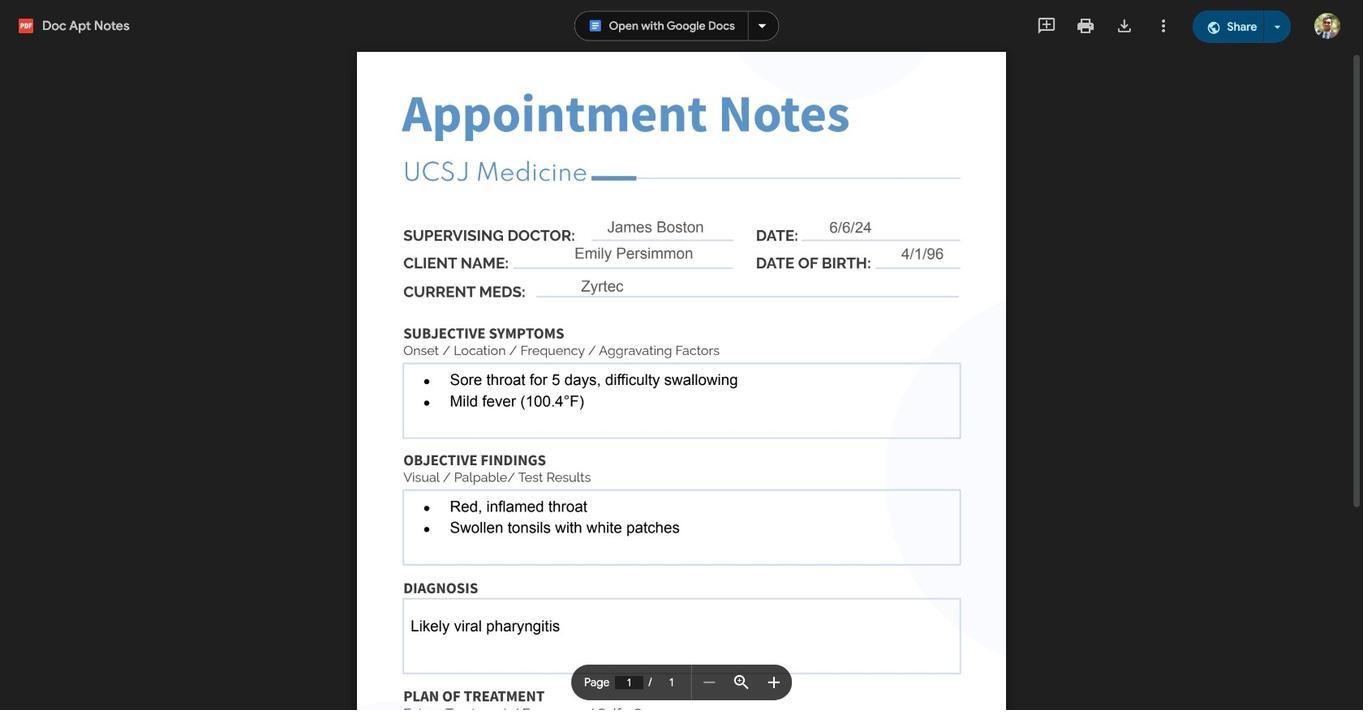 Task type: locate. For each thing, give the bounding box(es) containing it.
share. anyone with the link. anyone who has the link can access. no sign-in required. image
[[1206, 20, 1221, 35]]

Page is 1 text field
[[615, 677, 643, 691]]

showing viewer. element
[[0, 0, 1363, 711]]

page 1 of 1 element
[[571, 666, 691, 702]]

application
[[0, 0, 1363, 711]]

print image
[[1076, 16, 1096, 36]]

document
[[357, 52, 1006, 711]]

zoom in image
[[764, 674, 784, 694]]

pdf icon image
[[19, 19, 33, 33]]

more actions image
[[1154, 16, 1173, 36]]



Task type: vqa. For each thing, say whether or not it's contained in the screenshot.
Document inside showing viewer. element
yes



Task type: describe. For each thing, give the bounding box(es) containing it.
download image
[[1115, 16, 1134, 36]]

document inside showing viewer. element
[[357, 52, 1006, 711]]

zoom out image
[[700, 674, 719, 694]]

add a comment image
[[1037, 16, 1057, 36]]

quick sharing actions image
[[1275, 26, 1281, 29]]

fit to width image
[[732, 674, 752, 694]]



